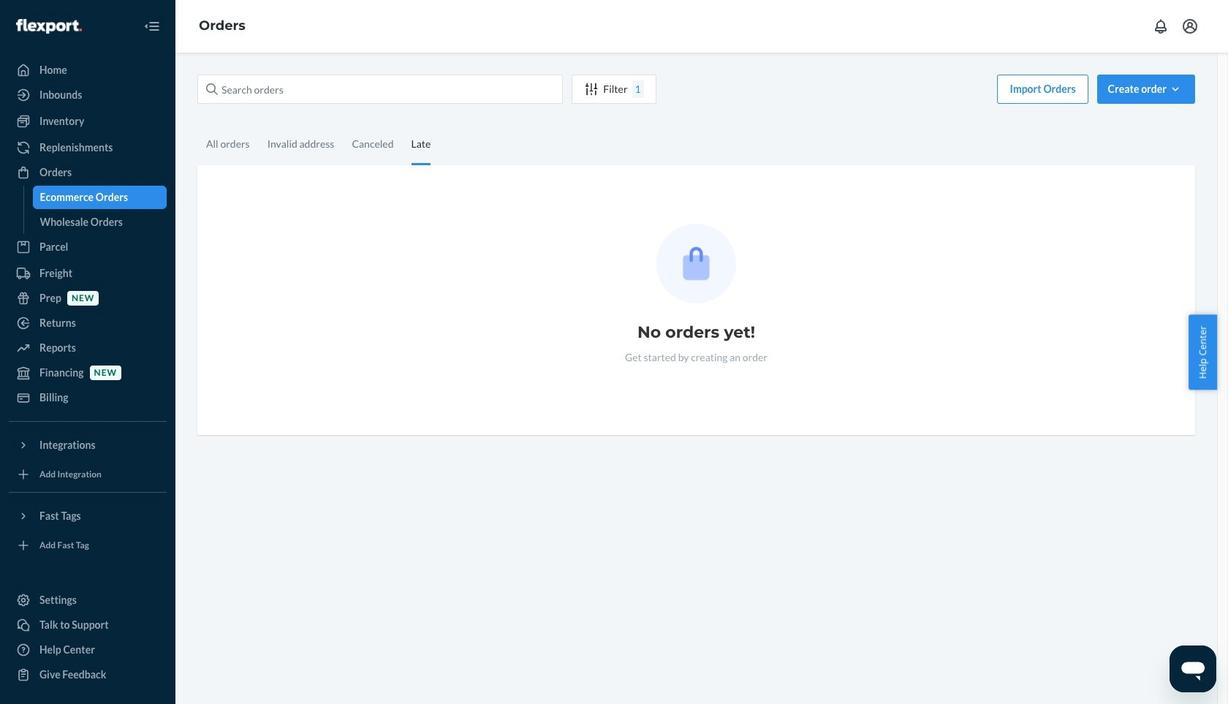 Task type: locate. For each thing, give the bounding box(es) containing it.
search image
[[206, 83, 218, 95]]

flexport logo image
[[16, 19, 82, 33]]

close navigation image
[[143, 18, 161, 35]]



Task type: vqa. For each thing, say whether or not it's contained in the screenshot.
Open account menu icon
yes



Task type: describe. For each thing, give the bounding box(es) containing it.
Search orders text field
[[197, 75, 563, 104]]

open notifications image
[[1153, 18, 1170, 35]]

open account menu image
[[1182, 18, 1200, 35]]

empty list image
[[657, 224, 737, 304]]



